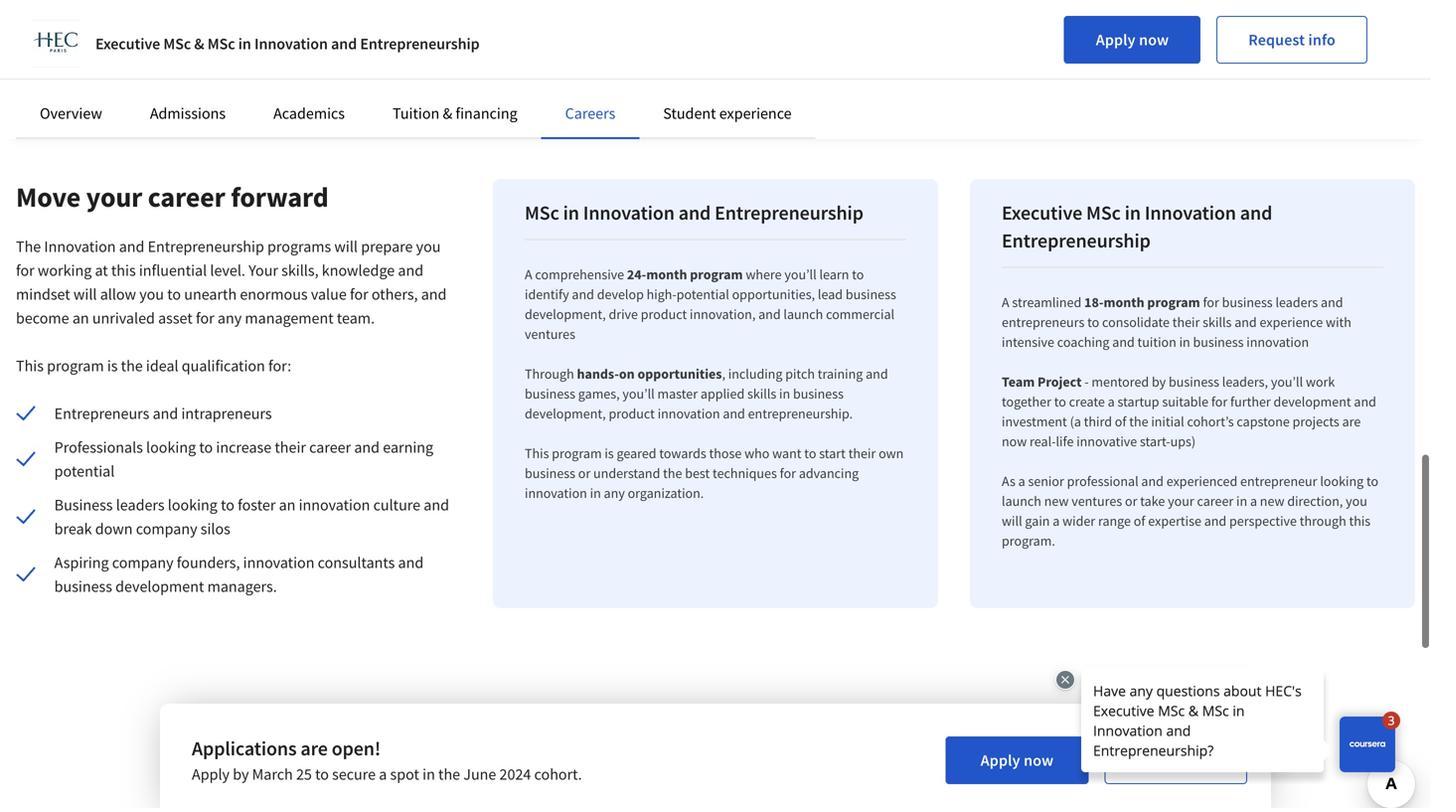 Task type: describe. For each thing, give the bounding box(es) containing it.
apply now for executive msc & msc in innovation and entrepreneurship
[[1096, 30, 1169, 50]]

silos
[[201, 519, 230, 539]]

tuition
[[393, 103, 440, 123]]

request info for executive msc & msc in innovation and entrepreneurship
[[1249, 30, 1336, 50]]

for business leaders and entrepreneurs to consolidate their skills and experience with intensive coaching and tuition in business innovation
[[1002, 293, 1352, 351]]

0 horizontal spatial experience
[[719, 103, 792, 123]]

entrepreneurship inside executive msc in innovation and entrepreneurship
[[1002, 228, 1151, 253]]

projects
[[1293, 413, 1340, 430]]

drive
[[609, 305, 638, 323]]

aspiring company founders, innovation consultants and business development managers.
[[54, 553, 424, 596]]

on
[[619, 365, 635, 383]]

academics link
[[273, 103, 345, 123]]

earning
[[383, 437, 433, 457]]

company inside aspiring company founders, innovation consultants and business development managers.
[[112, 553, 174, 573]]

mentored
[[1092, 373, 1149, 391]]

- mentored by business leaders, you'll work together to create a startup suitable for further development and investment (a third of the initial cohort's capstone projects are now real-life innovative start-ups)
[[1002, 373, 1377, 450]]

request for executive msc & msc in innovation and entrepreneurship
[[1249, 30, 1305, 50]]

to inside the innovation and entrepreneurship programs will prepare you for working at this influential level. your skills, knowledge and mindset will allow you to unearth enormous value for others, and become an unrivaled asset for any management team.
[[167, 284, 181, 304]]

development, inside , including pitch training and business games, you'll master applied skills in business development, product innovation and entrepreneurship.
[[525, 405, 606, 422]]

0 vertical spatial you
[[416, 237, 441, 256]]

cohort.
[[534, 764, 582, 784]]

this for a comprehensive
[[525, 444, 549, 462]]

the inside - mentored by business leaders, you'll work together to create a startup suitable for further development and investment (a third of the initial cohort's capstone projects are now real-life innovative start-ups)
[[1129, 413, 1149, 430]]

for:
[[268, 356, 291, 376]]

innovative
[[1077, 432, 1137, 450]]

0 horizontal spatial your
[[86, 179, 142, 214]]

month for innovation
[[646, 265, 687, 283]]

professionals
[[54, 437, 143, 457]]

this program is the ideal qualification for:
[[16, 356, 291, 376]]

request info button for executive msc & msc in innovation and entrepreneurship
[[1217, 16, 1368, 64]]

any inside the innovation and entrepreneurship programs will prepare you for working at this influential level. your skills, knowledge and mindset will allow you to unearth enormous value for others, and become an unrivaled asset for any management team.
[[218, 308, 242, 328]]

the left ideal
[[121, 356, 143, 376]]

june
[[463, 764, 496, 784]]

entrepreneurship up tuition
[[360, 34, 480, 54]]

innovation inside executive msc in innovation and entrepreneurship
[[1145, 200, 1236, 225]]

the inside applications are open! apply by march 25 to secure a spot in the june 2024 cohort.
[[438, 764, 460, 784]]

program up innovation,
[[690, 265, 743, 283]]

working
[[38, 260, 92, 280]]

managers.
[[207, 577, 277, 596]]

entrepreneurs and intrapreneurs
[[54, 404, 272, 423]]

unearth
[[184, 284, 237, 304]]

apply now button for executive msc & msc in innovation and entrepreneurship
[[1064, 16, 1201, 64]]

senior
[[1028, 472, 1064, 490]]

program up entrepreneurs
[[47, 356, 104, 376]]

apply now button for apply by march 25 to secure a spot in the june 2024 cohort.
[[946, 737, 1089, 784]]

the inside this program is geared towards those who want to start their own business or understand the best techniques for advancing innovation in any organization.
[[663, 464, 682, 482]]

innovation inside business leaders looking to foster an innovation culture and break down company silos
[[299, 495, 370, 515]]

secure
[[332, 764, 376, 784]]

their inside for business leaders and entrepreneurs to consolidate their skills and experience with intensive coaching and tuition in business innovation
[[1173, 313, 1200, 331]]

a inside applications are open! apply by march 25 to secure a spot in the june 2024 cohort.
[[379, 764, 387, 784]]

team project
[[1002, 373, 1082, 391]]

apply inside applications are open! apply by march 25 to secure a spot in the june 2024 cohort.
[[192, 764, 230, 784]]

applications
[[192, 736, 297, 761]]

entrepreneurs
[[54, 404, 149, 423]]

their inside professionals looking to increase their career and earning potential
[[275, 437, 306, 457]]

suitable
[[1162, 393, 1209, 411]]

a comprehensive 24-month program
[[525, 265, 743, 283]]

by inside applications are open! apply by march 25 to secure a spot in the june 2024 cohort.
[[233, 764, 249, 784]]

now for executive msc & msc in innovation and entrepreneurship
[[1139, 30, 1169, 50]]

overview
[[40, 103, 102, 123]]

project
[[1038, 373, 1082, 391]]

where you'll learn to identify and develop high-potential opportunities, lead business development, drive product innovation, and launch commercial ventures
[[525, 265, 896, 343]]

level.
[[210, 260, 245, 280]]

programs
[[267, 237, 331, 256]]

a inside - mentored by business leaders, you'll work together to create a startup suitable for further development and investment (a third of the initial cohort's capstone projects are now real-life innovative start-ups)
[[1108, 393, 1115, 411]]

tuition
[[1138, 333, 1177, 351]]

this inside the innovation and entrepreneurship programs will prepare you for working at this influential level. your skills, knowledge and mindset will allow you to unearth enormous value for others, and become an unrivaled asset for any management team.
[[111, 260, 136, 280]]

to inside this program is geared towards those who want to start their own business or understand the best techniques for advancing innovation in any organization.
[[804, 444, 816, 462]]

through
[[525, 365, 574, 383]]

leaders inside for business leaders and entrepreneurs to consolidate their skills and experience with intensive coaching and tuition in business innovation
[[1276, 293, 1318, 311]]

qualification
[[182, 356, 265, 376]]

a right as
[[1018, 472, 1025, 490]]

further
[[1231, 393, 1271, 411]]

founders,
[[177, 553, 240, 573]]

executive for executive msc in innovation and entrepreneurship
[[1002, 200, 1083, 225]]

organization.
[[628, 484, 704, 502]]

program inside this program is geared towards those who want to start their own business or understand the best techniques for advancing innovation in any organization.
[[552, 444, 602, 462]]

ventures inside as a senior professional and experienced entrepreneur looking to launch new ventures or take your career in a new direction, you will gain a wider range of expertise and perspective through this program.
[[1072, 492, 1122, 510]]

apply now for apply by march 25 to secure a spot in the june 2024 cohort.
[[981, 750, 1054, 770]]

become
[[16, 308, 69, 328]]

ideal
[[146, 356, 179, 376]]

by inside - mentored by business leaders, you'll work together to create a startup suitable for further development and investment (a third of the initial cohort's capstone projects are now real-life innovative start-ups)
[[1152, 373, 1166, 391]]

third
[[1084, 413, 1112, 430]]

the
[[16, 237, 41, 256]]

business inside where you'll learn to identify and develop high-potential opportunities, lead business development, drive product innovation, and launch commercial ventures
[[846, 285, 896, 303]]

opportunities
[[638, 365, 722, 383]]

this for move your career forward
[[16, 356, 44, 376]]

capstone
[[1237, 413, 1290, 430]]

in inside as a senior professional and experienced entrepreneur looking to launch new ventures or take your career in a new direction, you will gain a wider range of expertise and perspective through this program.
[[1237, 492, 1248, 510]]

tuition & financing link
[[393, 103, 518, 123]]

potential for where
[[677, 285, 729, 303]]

applied
[[701, 385, 745, 403]]

in inside this program is geared towards those who want to start their own business or understand the best techniques for advancing innovation in any organization.
[[590, 484, 601, 502]]

will inside as a senior professional and experienced entrepreneur looking to launch new ventures or take your career in a new direction, you will gain a wider range of expertise and perspective through this program.
[[1002, 512, 1022, 530]]

development, inside where you'll learn to identify and develop high-potential opportunities, lead business development, drive product innovation, and launch commercial ventures
[[525, 305, 606, 323]]

forward
[[231, 179, 329, 214]]

real-
[[1030, 432, 1056, 450]]

leaders,
[[1222, 373, 1268, 391]]

request info for apply by march 25 to secure a spot in the june 2024 cohort.
[[1132, 750, 1220, 770]]

pitch
[[785, 365, 815, 383]]

2024
[[500, 764, 531, 784]]

master
[[658, 385, 698, 403]]

team.
[[337, 308, 375, 328]]

now for apply by march 25 to secure a spot in the june 2024 cohort.
[[1024, 750, 1054, 770]]

admissions
[[150, 103, 226, 123]]

careers link
[[565, 103, 616, 123]]

business inside - mentored by business leaders, you'll work together to create a startup suitable for further development and investment (a third of the initial cohort's capstone projects are now real-life innovative start-ups)
[[1169, 373, 1220, 391]]

experienced
[[1167, 472, 1238, 490]]

month for in
[[1104, 293, 1145, 311]]

comprehensive
[[535, 265, 624, 283]]

culture
[[373, 495, 421, 515]]

in inside executive msc in innovation and entrepreneurship
[[1125, 200, 1141, 225]]

24-
[[627, 265, 646, 283]]

to inside professionals looking to increase their career and earning potential
[[199, 437, 213, 457]]

to inside as a senior professional and experienced entrepreneur looking to launch new ventures or take your career in a new direction, you will gain a wider range of expertise and perspective through this program.
[[1367, 472, 1379, 490]]

1 horizontal spatial will
[[334, 237, 358, 256]]

are inside applications are open! apply by march 25 to secure a spot in the june 2024 cohort.
[[301, 736, 328, 761]]

are inside - mentored by business leaders, you'll work together to create a startup suitable for further development and investment (a third of the initial cohort's capstone projects are now real-life innovative start-ups)
[[1342, 413, 1361, 430]]

this program is geared towards those who want to start their own business or understand the best techniques for advancing innovation in any organization.
[[525, 444, 904, 502]]

high-
[[647, 285, 677, 303]]

executive msc & msc in innovation and entrepreneurship
[[95, 34, 480, 54]]

professionals looking to increase their career and earning potential
[[54, 437, 433, 481]]

take
[[1140, 492, 1165, 510]]

march
[[252, 764, 293, 784]]

initial
[[1151, 413, 1185, 430]]

overview link
[[40, 103, 102, 123]]

0 horizontal spatial career
[[148, 179, 225, 214]]

life
[[1056, 432, 1074, 450]]

info for executive msc & msc in innovation and entrepreneurship
[[1309, 30, 1336, 50]]

best
[[685, 464, 710, 482]]

skills,
[[281, 260, 319, 280]]

a right gain
[[1053, 512, 1060, 530]]

request info button for apply by march 25 to secure a spot in the june 2024 cohort.
[[1105, 737, 1247, 784]]

apply for executive msc & msc in innovation and entrepreneurship
[[1096, 30, 1136, 50]]

executive for executive msc & msc in innovation and entrepreneurship
[[95, 34, 160, 54]]

techniques
[[713, 464, 777, 482]]

product for you'll
[[609, 405, 655, 422]]

asset
[[158, 308, 193, 328]]

geared
[[617, 444, 657, 462]]

1 vertical spatial will
[[73, 284, 97, 304]]

1 new from the left
[[1044, 492, 1069, 510]]



Task type: locate. For each thing, give the bounding box(es) containing it.
to down project
[[1054, 393, 1066, 411]]

month up consolidate
[[1104, 293, 1145, 311]]

1 horizontal spatial info
[[1309, 30, 1336, 50]]

is for move your career forward
[[107, 356, 118, 376]]

a left spot
[[379, 764, 387, 784]]

0 horizontal spatial skills
[[747, 385, 777, 403]]

any inside this program is geared towards those who want to start their own business or understand the best techniques for advancing innovation in any organization.
[[604, 484, 625, 502]]

is inside this program is geared towards those who want to start their own business or understand the best techniques for advancing innovation in any organization.
[[605, 444, 614, 462]]

experience inside for business leaders and entrepreneurs to consolidate their skills and experience with intensive coaching and tuition in business innovation
[[1260, 313, 1323, 331]]

1 vertical spatial looking
[[1320, 472, 1364, 490]]

0 horizontal spatial will
[[73, 284, 97, 304]]

in inside for business leaders and entrepreneurs to consolidate their skills and experience with intensive coaching and tuition in business innovation
[[1179, 333, 1190, 351]]

by up startup
[[1152, 373, 1166, 391]]

ups)
[[1171, 432, 1196, 450]]

create
[[1069, 393, 1105, 411]]

you'll inside where you'll learn to identify and develop high-potential opportunities, lead business development, drive product innovation, and launch commercial ventures
[[785, 265, 817, 283]]

coaching
[[1057, 333, 1110, 351]]

1 horizontal spatial of
[[1134, 512, 1146, 530]]

open!
[[332, 736, 381, 761]]

2 horizontal spatial career
[[1197, 492, 1234, 510]]

1 vertical spatial by
[[233, 764, 249, 784]]

career down 'experienced'
[[1197, 492, 1234, 510]]

aspiring
[[54, 553, 109, 573]]

0 vertical spatial or
[[578, 464, 591, 482]]

break
[[54, 519, 92, 539]]

an right the become
[[72, 308, 89, 328]]

0 horizontal spatial apply
[[192, 764, 230, 784]]

1 vertical spatial your
[[1168, 492, 1194, 510]]

the down startup
[[1129, 413, 1149, 430]]

you inside as a senior professional and experienced entrepreneur looking to launch new ventures or take your career in a new direction, you will gain a wider range of expertise and perspective through this program.
[[1346, 492, 1368, 510]]

innovation inside , including pitch training and business games, you'll master applied skills in business development, product innovation and entrepreneurship.
[[658, 405, 720, 422]]

development down founders,
[[115, 577, 204, 596]]

career inside as a senior professional and experienced entrepreneur looking to launch new ventures or take your career in a new direction, you will gain a wider range of expertise and perspective through this program.
[[1197, 492, 1234, 510]]

any down understand
[[604, 484, 625, 502]]

new down entrepreneur
[[1260, 492, 1285, 510]]

0 horizontal spatial &
[[194, 34, 204, 54]]

product down games,
[[609, 405, 655, 422]]

development
[[1274, 393, 1351, 411], [115, 577, 204, 596]]

or left take
[[1125, 492, 1138, 510]]

0 vertical spatial potential
[[677, 285, 729, 303]]

0 horizontal spatial an
[[72, 308, 89, 328]]

you'll down 'on'
[[623, 385, 655, 403]]

your right move at the top of page
[[86, 179, 142, 214]]

request for apply by march 25 to secure a spot in the june 2024 cohort.
[[1132, 750, 1189, 770]]

1 vertical spatial info
[[1192, 750, 1220, 770]]

you'll left the work
[[1271, 373, 1303, 391]]

understand
[[593, 464, 660, 482]]

student
[[663, 103, 716, 123]]

who
[[745, 444, 770, 462]]

1 vertical spatial company
[[112, 553, 174, 573]]

towards
[[659, 444, 706, 462]]

info for apply by march 25 to secure a spot in the june 2024 cohort.
[[1192, 750, 1220, 770]]

prepare
[[361, 237, 413, 256]]

entrepreneur
[[1241, 472, 1318, 490]]

consolidate
[[1102, 313, 1170, 331]]

1 vertical spatial of
[[1134, 512, 1146, 530]]

25
[[296, 764, 312, 784]]

potential down 'professionals'
[[54, 461, 115, 481]]

1 vertical spatial apply now
[[981, 750, 1054, 770]]

you'll inside - mentored by business leaders, you'll work together to create a startup suitable for further development and investment (a third of the initial cohort's capstone projects are now real-life innovative start-ups)
[[1271, 373, 1303, 391]]

will left gain
[[1002, 512, 1022, 530]]

2 development, from the top
[[525, 405, 606, 422]]

of
[[1115, 413, 1127, 430], [1134, 512, 1146, 530]]

entrepreneurship.
[[748, 405, 853, 422]]

1 horizontal spatial apply
[[981, 750, 1021, 770]]

potential up innovation,
[[677, 285, 729, 303]]

as a senior professional and experienced entrepreneur looking to launch new ventures or take your career in a new direction, you will gain a wider range of expertise and perspective through this program.
[[1002, 472, 1379, 550]]

innovation,
[[690, 305, 756, 323]]

potential inside professionals looking to increase their career and earning potential
[[54, 461, 115, 481]]

experience right student
[[719, 103, 792, 123]]

a streamlined 18-month program
[[1002, 293, 1200, 311]]

wider
[[1063, 512, 1096, 530]]

experience
[[719, 103, 792, 123], [1260, 313, 1323, 331]]

an
[[72, 308, 89, 328], [279, 495, 296, 515]]

looking down entrepreneurs and intrapreneurs
[[146, 437, 196, 457]]

looking inside professionals looking to increase their career and earning potential
[[146, 437, 196, 457]]

this inside this program is geared towards those who want to start their own business or understand the best techniques for advancing innovation in any organization.
[[525, 444, 549, 462]]

1 vertical spatial month
[[1104, 293, 1145, 311]]

will
[[334, 237, 358, 256], [73, 284, 97, 304], [1002, 512, 1022, 530]]

0 horizontal spatial request info
[[1132, 750, 1220, 770]]

innovation inside aspiring company founders, innovation consultants and business development managers.
[[243, 553, 315, 573]]

skills inside for business leaders and entrepreneurs to consolidate their skills and experience with intensive coaching and tuition in business innovation
[[1203, 313, 1232, 331]]

any down the unearth
[[218, 308, 242, 328]]

this down the become
[[16, 356, 44, 376]]

1 vertical spatial &
[[443, 103, 452, 123]]

apply for apply by march 25 to secure a spot in the june 2024 cohort.
[[981, 750, 1021, 770]]

is up entrepreneurs
[[107, 356, 118, 376]]

are up 25
[[301, 736, 328, 761]]

msc inside executive msc in innovation and entrepreneurship
[[1086, 200, 1121, 225]]

for inside - mentored by business leaders, you'll work together to create a startup suitable for further development and investment (a third of the initial cohort's capstone projects are now real-life innovative start-ups)
[[1212, 393, 1228, 411]]

, including pitch training and business games, you'll master applied skills in business development, product innovation and entrepreneurship.
[[525, 365, 888, 422]]

this
[[16, 356, 44, 376], [525, 444, 549, 462]]

0 horizontal spatial info
[[1192, 750, 1220, 770]]

leaders up the work
[[1276, 293, 1318, 311]]

is up understand
[[605, 444, 614, 462]]

0 horizontal spatial are
[[301, 736, 328, 761]]

including
[[728, 365, 783, 383]]

by down applications
[[233, 764, 249, 784]]

1 horizontal spatial skills
[[1203, 313, 1232, 331]]

2 vertical spatial looking
[[168, 495, 218, 515]]

in inside applications are open! apply by march 25 to secure a spot in the june 2024 cohort.
[[423, 764, 435, 784]]

you'll
[[785, 265, 817, 283], [1271, 373, 1303, 391], [623, 385, 655, 403]]

1 vertical spatial leaders
[[116, 495, 165, 515]]

entrepreneurship up the where
[[715, 200, 864, 225]]

apply now
[[1096, 30, 1169, 50], [981, 750, 1054, 770]]

1 horizontal spatial career
[[309, 437, 351, 457]]

applications are open! apply by march 25 to secure a spot in the june 2024 cohort.
[[192, 736, 582, 784]]

0 vertical spatial will
[[334, 237, 358, 256]]

or inside this program is geared towards those who want to start their own business or understand the best techniques for advancing innovation in any organization.
[[578, 464, 591, 482]]

to left the increase
[[199, 437, 213, 457]]

increase
[[216, 437, 272, 457]]

to down '18-'
[[1088, 313, 1100, 331]]

0 horizontal spatial request
[[1132, 750, 1189, 770]]

a
[[525, 265, 532, 283], [1002, 293, 1010, 311]]

18-
[[1084, 293, 1104, 311]]

2 vertical spatial now
[[1024, 750, 1054, 770]]

looking inside business leaders looking to foster an innovation culture and break down company silos
[[168, 495, 218, 515]]

1 vertical spatial development
[[115, 577, 204, 596]]

development inside - mentored by business leaders, you'll work together to create a startup suitable for further development and investment (a third of the initial cohort's capstone projects are now real-life innovative start-ups)
[[1274, 393, 1351, 411]]

looking up silos
[[168, 495, 218, 515]]

apply now button
[[1064, 16, 1201, 64], [946, 737, 1089, 784]]

to down influential
[[167, 284, 181, 304]]

1 vertical spatial ventures
[[1072, 492, 1122, 510]]

perspective
[[1230, 512, 1297, 530]]

commercial
[[826, 305, 895, 323]]

business leaders looking to foster an innovation culture and break down company silos
[[54, 495, 449, 539]]

academics
[[273, 103, 345, 123]]

as
[[1002, 472, 1016, 490]]

hands-
[[577, 365, 619, 383]]

& up admissions
[[194, 34, 204, 54]]

this right at
[[111, 260, 136, 280]]

1 horizontal spatial is
[[605, 444, 614, 462]]

their right the increase
[[275, 437, 306, 457]]

leaders up down in the left bottom of the page
[[116, 495, 165, 515]]

company inside business leaders looking to foster an innovation culture and break down company silos
[[136, 519, 197, 539]]

innovation inside for business leaders and entrepreneurs to consolidate their skills and experience with intensive coaching and tuition in business innovation
[[1247, 333, 1309, 351]]

1 horizontal spatial &
[[443, 103, 452, 123]]

now inside - mentored by business leaders, you'll work together to create a startup suitable for further development and investment (a third of the initial cohort's capstone projects are now real-life innovative start-ups)
[[1002, 432, 1027, 450]]

team
[[1002, 373, 1035, 391]]

and inside professionals looking to increase their career and earning potential
[[354, 437, 380, 457]]

1 vertical spatial career
[[309, 437, 351, 457]]

program up understand
[[552, 444, 602, 462]]

1 vertical spatial an
[[279, 495, 296, 515]]

0 horizontal spatial you
[[139, 284, 164, 304]]

1 horizontal spatial by
[[1152, 373, 1166, 391]]

1 vertical spatial request info button
[[1105, 737, 1247, 784]]

1 horizontal spatial you'll
[[785, 265, 817, 283]]

2 vertical spatial will
[[1002, 512, 1022, 530]]

0 horizontal spatial or
[[578, 464, 591, 482]]

for
[[16, 260, 35, 280], [350, 284, 368, 304], [1203, 293, 1219, 311], [196, 308, 214, 328], [1212, 393, 1228, 411], [780, 464, 796, 482]]

allow
[[100, 284, 136, 304]]

investment
[[1002, 413, 1067, 430]]

looking inside as a senior professional and experienced entrepreneur looking to launch new ventures or take your career in a new direction, you will gain a wider range of expertise and perspective through this program.
[[1320, 472, 1364, 490]]

ventures up through
[[525, 325, 575, 343]]

0 vertical spatial now
[[1139, 30, 1169, 50]]

development, down identify
[[525, 305, 606, 323]]

1 vertical spatial skills
[[747, 385, 777, 403]]

this inside as a senior professional and experienced entrepreneur looking to launch new ventures or take your career in a new direction, you will gain a wider range of expertise and perspective through this program.
[[1349, 512, 1371, 530]]

1 vertical spatial this
[[1349, 512, 1371, 530]]

0 vertical spatial by
[[1152, 373, 1166, 391]]

a up identify
[[525, 265, 532, 283]]

2 horizontal spatial apply
[[1096, 30, 1136, 50]]

program up consolidate
[[1147, 293, 1200, 311]]

want
[[772, 444, 802, 462]]

you up through
[[1346, 492, 1368, 510]]

2 new from the left
[[1260, 492, 1285, 510]]

1 horizontal spatial development
[[1274, 393, 1351, 411]]

development,
[[525, 305, 606, 323], [525, 405, 606, 422]]

innovation inside this program is geared towards those who want to start their own business or understand the best techniques for advancing innovation in any organization.
[[525, 484, 587, 502]]

entrepreneurship inside the innovation and entrepreneurship programs will prepare you for working at this influential level. your skills, knowledge and mindset will allow you to unearth enormous value for others, and become an unrivaled asset for any management team.
[[148, 237, 264, 256]]

company
[[136, 519, 197, 539], [112, 553, 174, 573]]

move
[[16, 179, 81, 214]]

their left 'own' at bottom
[[849, 444, 876, 462]]

&
[[194, 34, 204, 54], [443, 103, 452, 123]]

1 horizontal spatial request info
[[1249, 30, 1336, 50]]

0 vertical spatial info
[[1309, 30, 1336, 50]]

you'll inside , including pitch training and business games, you'll master applied skills in business development, product innovation and entrepreneurship.
[[623, 385, 655, 403]]

experience left with
[[1260, 313, 1323, 331]]

professional
[[1067, 472, 1139, 490]]

a left streamlined
[[1002, 293, 1010, 311]]

0 horizontal spatial their
[[275, 437, 306, 457]]

and inside - mentored by business leaders, you'll work together to create a startup suitable for further development and investment (a third of the initial cohort's capstone projects are now real-life innovative start-ups)
[[1354, 393, 1377, 411]]

product for high-
[[641, 305, 687, 323]]

to left the start on the bottom right of the page
[[804, 444, 816, 462]]

month up "high-"
[[646, 265, 687, 283]]

1 horizontal spatial are
[[1342, 413, 1361, 430]]

a for executive msc in innovation and entrepreneurship
[[1002, 293, 1010, 311]]

together
[[1002, 393, 1052, 411]]

development, down games,
[[525, 405, 606, 422]]

1 vertical spatial this
[[525, 444, 549, 462]]

and inside business leaders looking to foster an innovation culture and break down company silos
[[424, 495, 449, 515]]

business inside aspiring company founders, innovation consultants and business development managers.
[[54, 577, 112, 596]]

1 horizontal spatial this
[[525, 444, 549, 462]]

1 horizontal spatial a
[[1002, 293, 1010, 311]]

0 vertical spatial a
[[525, 265, 532, 283]]

to inside where you'll learn to identify and develop high-potential opportunities, lead business development, drive product innovation, and launch commercial ventures
[[852, 265, 864, 283]]

you down influential
[[139, 284, 164, 304]]

opportunities,
[[732, 285, 815, 303]]

potential inside where you'll learn to identify and develop high-potential opportunities, lead business development, drive product innovation, and launch commercial ventures
[[677, 285, 729, 303]]

foster
[[238, 495, 276, 515]]

product inside where you'll learn to identify and develop high-potential opportunities, lead business development, drive product innovation, and launch commercial ventures
[[641, 305, 687, 323]]

and inside aspiring company founders, innovation consultants and business development managers.
[[398, 553, 424, 573]]

value
[[311, 284, 347, 304]]

of inside - mentored by business leaders, you'll work together to create a startup suitable for further development and investment (a third of the initial cohort's capstone projects are now real-life innovative start-ups)
[[1115, 413, 1127, 430]]

2 horizontal spatial you
[[1346, 492, 1368, 510]]

career inside professionals looking to increase their career and earning potential
[[309, 437, 351, 457]]

looking
[[146, 437, 196, 457], [1320, 472, 1364, 490], [168, 495, 218, 515]]

in inside , including pitch training and business games, you'll master applied skills in business development, product innovation and entrepreneurship.
[[779, 385, 790, 403]]

a down mentored
[[1108, 393, 1115, 411]]

0 vertical spatial is
[[107, 356, 118, 376]]

by
[[1152, 373, 1166, 391], [233, 764, 249, 784]]

where
[[746, 265, 782, 283]]

embedded module image image
[[800, 0, 1307, 83]]

entrepreneurship up '18-'
[[1002, 228, 1151, 253]]

apply
[[1096, 30, 1136, 50], [981, 750, 1021, 770], [192, 764, 230, 784]]

your inside as a senior professional and experienced entrepreneur looking to launch new ventures or take your career in a new direction, you will gain a wider range of expertise and perspective through this program.
[[1168, 492, 1194, 510]]

for inside this program is geared towards those who want to start their own business or understand the best techniques for advancing innovation in any organization.
[[780, 464, 796, 482]]

management
[[245, 308, 334, 328]]

your
[[86, 179, 142, 214], [1168, 492, 1194, 510]]

student experience
[[663, 103, 792, 123]]

1 horizontal spatial their
[[849, 444, 876, 462]]

executive right the hec paris logo
[[95, 34, 160, 54]]

skills down 'including'
[[747, 385, 777, 403]]

1 vertical spatial you
[[139, 284, 164, 304]]

0 vertical spatial product
[[641, 305, 687, 323]]

an right foster
[[279, 495, 296, 515]]

or inside as a senior professional and experienced entrepreneur looking to launch new ventures or take your career in a new direction, you will gain a wider range of expertise and perspective through this program.
[[1125, 492, 1138, 510]]

1 horizontal spatial you
[[416, 237, 441, 256]]

0 vertical spatial are
[[1342, 413, 1361, 430]]

0 horizontal spatial executive
[[95, 34, 160, 54]]

hec paris logo image
[[32, 20, 80, 68]]

student experience link
[[663, 103, 792, 123]]

2 horizontal spatial will
[[1002, 512, 1022, 530]]

1 development, from the top
[[525, 305, 606, 323]]

knowledge
[[322, 260, 395, 280]]

executive up streamlined
[[1002, 200, 1083, 225]]

through
[[1300, 512, 1347, 530]]

leaders inside business leaders looking to foster an innovation culture and break down company silos
[[116, 495, 165, 515]]

looking up direction,
[[1320, 472, 1364, 490]]

are right projects
[[1342, 413, 1361, 430]]

0 vertical spatial this
[[111, 260, 136, 280]]

1 vertical spatial is
[[605, 444, 614, 462]]

will down at
[[73, 284, 97, 304]]

1 horizontal spatial executive
[[1002, 200, 1083, 225]]

entrepreneurship up the level.
[[148, 237, 264, 256]]

0 vertical spatial your
[[86, 179, 142, 214]]

you right the prepare in the top of the page
[[416, 237, 441, 256]]

innovation inside the innovation and entrepreneurship programs will prepare you for working at this influential level. your skills, knowledge and mindset will allow you to unearth enormous value for others, and become an unrivaled asset for any management team.
[[44, 237, 116, 256]]

development inside aspiring company founders, innovation consultants and business development managers.
[[115, 577, 204, 596]]

launch inside as a senior professional and experienced entrepreneur looking to launch new ventures or take your career in a new direction, you will gain a wider range of expertise and perspective through this program.
[[1002, 492, 1042, 510]]

1 horizontal spatial an
[[279, 495, 296, 515]]

spot
[[390, 764, 419, 784]]

this right through
[[1349, 512, 1371, 530]]

entrepreneurship
[[360, 34, 480, 54], [715, 200, 864, 225], [1002, 228, 1151, 253], [148, 237, 264, 256]]

intensive
[[1002, 333, 1055, 351]]

to right 25
[[315, 764, 329, 784]]

to up silos
[[221, 495, 235, 515]]

0 vertical spatial looking
[[146, 437, 196, 457]]

is for a comprehensive
[[605, 444, 614, 462]]

career up influential
[[148, 179, 225, 214]]

unrivaled
[[92, 308, 155, 328]]

of down take
[[1134, 512, 1146, 530]]

you'll up opportunities,
[[785, 265, 817, 283]]

to inside - mentored by business leaders, you'll work together to create a startup suitable for further development and investment (a third of the initial cohort's capstone projects are now real-life innovative start-ups)
[[1054, 393, 1066, 411]]

1 horizontal spatial request
[[1249, 30, 1305, 50]]

development up projects
[[1274, 393, 1351, 411]]

the up organization. at left bottom
[[663, 464, 682, 482]]

potential for professionals
[[54, 461, 115, 481]]

to inside business leaders looking to foster an innovation culture and break down company silos
[[221, 495, 235, 515]]

0 vertical spatial an
[[72, 308, 89, 328]]

intrapreneurs
[[181, 404, 272, 423]]

0 vertical spatial apply now
[[1096, 30, 1169, 50]]

of inside as a senior professional and experienced entrepreneur looking to launch new ventures or take your career in a new direction, you will gain a wider range of expertise and perspective through this program.
[[1134, 512, 1146, 530]]

1 horizontal spatial your
[[1168, 492, 1194, 510]]

company left silos
[[136, 519, 197, 539]]

skills up leaders, at top right
[[1203, 313, 1232, 331]]

0 vertical spatial request info
[[1249, 30, 1336, 50]]

1 horizontal spatial or
[[1125, 492, 1138, 510]]

1 horizontal spatial this
[[1349, 512, 1371, 530]]

launch down lead
[[784, 305, 823, 323]]

skills inside , including pitch training and business games, you'll master applied skills in business development, product innovation and entrepreneurship.
[[747, 385, 777, 403]]

0 vertical spatial any
[[218, 308, 242, 328]]

0 vertical spatial month
[[646, 265, 687, 283]]

1 horizontal spatial ventures
[[1072, 492, 1122, 510]]

0 horizontal spatial ventures
[[525, 325, 575, 343]]

launch inside where you'll learn to identify and develop high-potential opportunities, lead business development, drive product innovation, and launch commercial ventures
[[784, 305, 823, 323]]

product down "high-"
[[641, 305, 687, 323]]

ventures inside where you'll learn to identify and develop high-potential opportunities, lead business development, drive product innovation, and launch commercial ventures
[[525, 325, 575, 343]]

admissions link
[[150, 103, 226, 123]]

0 vertical spatial this
[[16, 356, 44, 376]]

0 vertical spatial company
[[136, 519, 197, 539]]

ventures
[[525, 325, 575, 343], [1072, 492, 1122, 510]]

for inside for business leaders and entrepreneurs to consolidate their skills and experience with intensive coaching and tuition in business innovation
[[1203, 293, 1219, 311]]

& right tuition
[[443, 103, 452, 123]]

new down the senior at the bottom of the page
[[1044, 492, 1069, 510]]

request info
[[1249, 30, 1336, 50], [1132, 750, 1220, 770]]

to right learn
[[852, 265, 864, 283]]

an inside the innovation and entrepreneurship programs will prepare you for working at this influential level. your skills, knowledge and mindset will allow you to unearth enormous value for others, and become an unrivaled asset for any management team.
[[72, 308, 89, 328]]

the innovation and entrepreneurship programs will prepare you for working at this influential level. your skills, knowledge and mindset will allow you to unearth enormous value for others, and become an unrivaled asset for any management team.
[[16, 237, 447, 328]]

1 horizontal spatial any
[[604, 484, 625, 502]]

innovation
[[254, 34, 328, 54], [583, 200, 675, 225], [1145, 200, 1236, 225], [44, 237, 116, 256]]

business
[[54, 495, 113, 515]]

executive inside executive msc in innovation and entrepreneurship
[[1002, 200, 1083, 225]]

company down down in the left bottom of the page
[[112, 553, 174, 573]]

the left june
[[438, 764, 460, 784]]

executive msc in innovation and entrepreneurship
[[1002, 200, 1273, 253]]

leaders
[[1276, 293, 1318, 311], [116, 495, 165, 515]]

to right entrepreneur
[[1367, 472, 1379, 490]]

a for msc in innovation and entrepreneurship
[[525, 265, 532, 283]]

ventures down professional
[[1072, 492, 1122, 510]]

1 vertical spatial apply now button
[[946, 737, 1089, 784]]

career
[[148, 179, 225, 214], [309, 437, 351, 457], [1197, 492, 1234, 510]]

1 vertical spatial request
[[1132, 750, 1189, 770]]

to inside applications are open! apply by march 25 to secure a spot in the june 2024 cohort.
[[315, 764, 329, 784]]

and inside executive msc in innovation and entrepreneurship
[[1240, 200, 1273, 225]]

to inside for business leaders and entrepreneurs to consolidate their skills and experience with intensive coaching and tuition in business innovation
[[1088, 313, 1100, 331]]

a up perspective
[[1250, 492, 1257, 510]]

product inside , including pitch training and business games, you'll master applied skills in business development, product innovation and entrepreneurship.
[[609, 405, 655, 422]]

range
[[1098, 512, 1131, 530]]

1 horizontal spatial potential
[[677, 285, 729, 303]]

and
[[331, 34, 357, 54], [679, 200, 711, 225], [1240, 200, 1273, 225], [119, 237, 145, 256], [398, 260, 424, 280], [421, 284, 447, 304], [572, 285, 594, 303], [1321, 293, 1343, 311], [759, 305, 781, 323], [1235, 313, 1257, 331], [1113, 333, 1135, 351], [866, 365, 888, 383], [1354, 393, 1377, 411], [153, 404, 178, 423], [723, 405, 745, 422], [354, 437, 380, 457], [1142, 472, 1164, 490], [424, 495, 449, 515], [1204, 512, 1227, 530], [398, 553, 424, 573]]

(a
[[1070, 413, 1081, 430]]

of right 'third'
[[1115, 413, 1127, 430]]

innovation
[[1247, 333, 1309, 351], [658, 405, 720, 422], [525, 484, 587, 502], [299, 495, 370, 515], [243, 553, 315, 573]]

business inside this program is geared towards those who want to start their own business or understand the best techniques for advancing innovation in any organization.
[[525, 464, 576, 482]]

0 horizontal spatial is
[[107, 356, 118, 376]]

their inside this program is geared towards those who want to start their own business or understand the best techniques for advancing innovation in any organization.
[[849, 444, 876, 462]]

an inside business leaders looking to foster an innovation culture and break down company silos
[[279, 495, 296, 515]]

this down through
[[525, 444, 549, 462]]

0 vertical spatial launch
[[784, 305, 823, 323]]

0 vertical spatial development
[[1274, 393, 1351, 411]]

0 vertical spatial apply now button
[[1064, 16, 1201, 64]]

down
[[95, 519, 133, 539]]

0 vertical spatial executive
[[95, 34, 160, 54]]

career left earning
[[309, 437, 351, 457]]

work
[[1306, 373, 1335, 391]]

training
[[818, 365, 863, 383]]

your up the expertise
[[1168, 492, 1194, 510]]

will up knowledge
[[334, 237, 358, 256]]

0 vertical spatial experience
[[719, 103, 792, 123]]

or left understand
[[578, 464, 591, 482]]

games,
[[578, 385, 620, 403]]

their up tuition
[[1173, 313, 1200, 331]]

1 horizontal spatial new
[[1260, 492, 1285, 510]]

careers
[[565, 103, 616, 123]]

0 vertical spatial &
[[194, 34, 204, 54]]

launch down as
[[1002, 492, 1042, 510]]



Task type: vqa. For each thing, say whether or not it's contained in the screenshot.
and within the - mentored by business leaders, you'll work together to create a startup suitable for further development and investment (a third of the initial cohort's capstone projects are now real-life innovative start-ups)
yes



